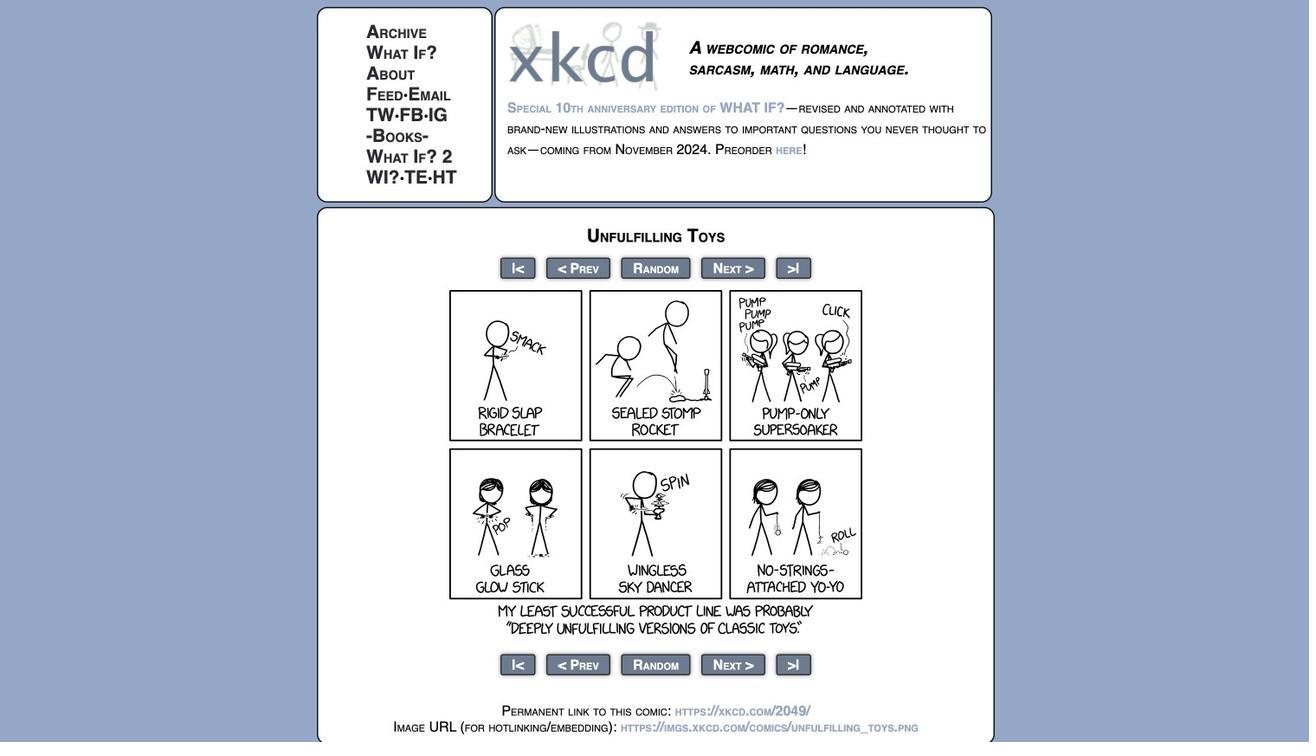 Task type: locate. For each thing, give the bounding box(es) containing it.
xkcd.com logo image
[[507, 20, 668, 92]]



Task type: describe. For each thing, give the bounding box(es) containing it.
unfulfilling toys image
[[449, 290, 863, 640]]



Task type: vqa. For each thing, say whether or not it's contained in the screenshot.
'XKCD.COM LOGO' on the top
yes



